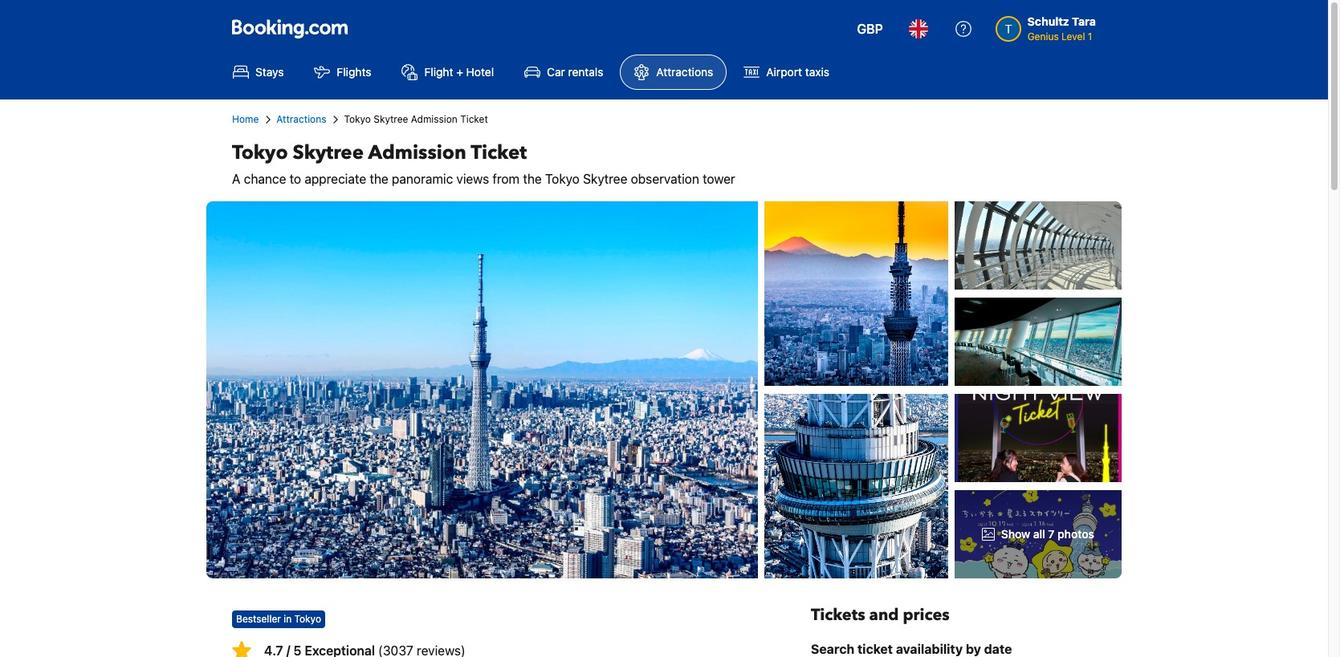 Task type: vqa. For each thing, say whether or not it's contained in the screenshot.
do
no



Task type: locate. For each thing, give the bounding box(es) containing it.
skytree for tokyo skytree admission ticket
[[374, 113, 408, 125]]

tokyo up chance
[[232, 140, 288, 166]]

tokyo right in
[[294, 614, 321, 626]]

flight
[[424, 65, 453, 79]]

date
[[984, 642, 1012, 657]]

all
[[1033, 528, 1045, 541]]

1 vertical spatial ticket
[[471, 140, 527, 166]]

skytree
[[374, 113, 408, 125], [293, 140, 364, 166], [583, 172, 628, 186]]

skytree down flights link
[[374, 113, 408, 125]]

airport taxis link
[[730, 55, 843, 90]]

a
[[232, 172, 241, 186]]

skytree up appreciate
[[293, 140, 364, 166]]

the right 'from'
[[523, 172, 542, 186]]

2 vertical spatial skytree
[[583, 172, 628, 186]]

in
[[284, 614, 292, 626]]

admission inside tokyo skytree admission ticket a chance to appreciate the panoramic views from the tokyo skytree observation tower
[[368, 140, 466, 166]]

0 horizontal spatial skytree
[[293, 140, 364, 166]]

1 horizontal spatial attractions link
[[620, 55, 727, 90]]

1 vertical spatial admission
[[368, 140, 466, 166]]

admission up panoramic at the top
[[368, 140, 466, 166]]

and
[[869, 605, 899, 626]]

ticket up 'from'
[[471, 140, 527, 166]]

1 vertical spatial attractions link
[[277, 112, 326, 127]]

skytree left observation
[[583, 172, 628, 186]]

0 vertical spatial admission
[[411, 113, 458, 125]]

hotel
[[466, 65, 494, 79]]

1 horizontal spatial skytree
[[374, 113, 408, 125]]

schultz
[[1028, 14, 1070, 28]]

tokyo
[[344, 113, 371, 125], [232, 140, 288, 166], [545, 172, 580, 186], [294, 614, 321, 626]]

0 vertical spatial ticket
[[460, 113, 488, 125]]

1 the from the left
[[370, 172, 388, 186]]

bestseller
[[236, 614, 281, 626]]

ticket up tokyo skytree admission ticket a chance to appreciate the panoramic views from the tokyo skytree observation tower
[[460, 113, 488, 125]]

admission down the flight
[[411, 113, 458, 125]]

tokyo right 'from'
[[545, 172, 580, 186]]

panoramic
[[392, 172, 453, 186]]

flights link
[[301, 55, 385, 90]]

the
[[370, 172, 388, 186], [523, 172, 542, 186]]

skytree for tokyo skytree admission ticket a chance to appreciate the panoramic views from the tokyo skytree observation tower
[[293, 140, 364, 166]]

tower
[[703, 172, 735, 186]]

flights
[[337, 65, 371, 79]]

car
[[547, 65, 565, 79]]

the left panoramic at the top
[[370, 172, 388, 186]]

0 vertical spatial attractions
[[656, 65, 713, 79]]

availability
[[896, 642, 963, 657]]

bestseller in tokyo
[[236, 614, 321, 626]]

1 vertical spatial skytree
[[293, 140, 364, 166]]

appreciate
[[305, 172, 366, 186]]

tara
[[1072, 14, 1096, 28]]

0 horizontal spatial the
[[370, 172, 388, 186]]

1
[[1088, 31, 1093, 43]]

ticket inside tokyo skytree admission ticket a chance to appreciate the panoramic views from the tokyo skytree observation tower
[[471, 140, 527, 166]]

ticket
[[460, 113, 488, 125], [471, 140, 527, 166]]

tickets
[[811, 605, 865, 626]]

admission
[[411, 113, 458, 125], [368, 140, 466, 166]]

by
[[966, 642, 981, 657]]

genius
[[1028, 31, 1059, 43]]

1 vertical spatial attractions
[[277, 113, 326, 125]]

+
[[456, 65, 463, 79]]

0 vertical spatial skytree
[[374, 113, 408, 125]]

0 horizontal spatial attractions
[[277, 113, 326, 125]]

flight + hotel link
[[388, 55, 508, 90]]

attractions link
[[620, 55, 727, 90], [277, 112, 326, 127]]

1 horizontal spatial the
[[523, 172, 542, 186]]

search
[[811, 642, 855, 657]]

photos
[[1058, 528, 1095, 541]]

attractions
[[656, 65, 713, 79], [277, 113, 326, 125]]

tokyo skytree admission ticket
[[344, 113, 488, 125]]

taxis
[[805, 65, 830, 79]]

gbp
[[857, 22, 883, 36]]



Task type: describe. For each thing, give the bounding box(es) containing it.
prices
[[903, 605, 950, 626]]

airport
[[766, 65, 802, 79]]

admission for tokyo skytree admission ticket a chance to appreciate the panoramic views from the tokyo skytree observation tower
[[368, 140, 466, 166]]

level
[[1062, 31, 1085, 43]]

1 horizontal spatial attractions
[[656, 65, 713, 79]]

booking.com image
[[232, 19, 348, 39]]

tickets and prices
[[811, 605, 950, 626]]

views
[[457, 172, 489, 186]]

car rentals link
[[511, 55, 617, 90]]

ticket for tokyo skytree admission ticket a chance to appreciate the panoramic views from the tokyo skytree observation tower
[[471, 140, 527, 166]]

tokyo down flights
[[344, 113, 371, 125]]

0 horizontal spatial attractions link
[[277, 112, 326, 127]]

your account menu schultz tara genius level 1 element
[[996, 7, 1103, 44]]

chance
[[244, 172, 286, 186]]

airport taxis
[[766, 65, 830, 79]]

search ticket availability by date
[[811, 642, 1012, 657]]

ticket
[[858, 642, 893, 657]]

from
[[493, 172, 520, 186]]

admission for tokyo skytree admission ticket
[[411, 113, 458, 125]]

show
[[1001, 528, 1030, 541]]

7
[[1048, 528, 1055, 541]]

gbp button
[[848, 10, 893, 48]]

flight + hotel
[[424, 65, 494, 79]]

home link
[[232, 112, 259, 127]]

stays
[[255, 65, 284, 79]]

car rentals
[[547, 65, 603, 79]]

show all 7 photos
[[1001, 528, 1095, 541]]

stays link
[[219, 55, 298, 90]]

ticket for tokyo skytree admission ticket
[[460, 113, 488, 125]]

0 vertical spatial attractions link
[[620, 55, 727, 90]]

2 the from the left
[[523, 172, 542, 186]]

tokyo skytree admission ticket a chance to appreciate the panoramic views from the tokyo skytree observation tower
[[232, 140, 735, 186]]

to
[[290, 172, 301, 186]]

rentals
[[568, 65, 603, 79]]

2 horizontal spatial skytree
[[583, 172, 628, 186]]

schultz tara genius level 1
[[1028, 14, 1096, 43]]

observation
[[631, 172, 699, 186]]

home
[[232, 113, 259, 125]]



